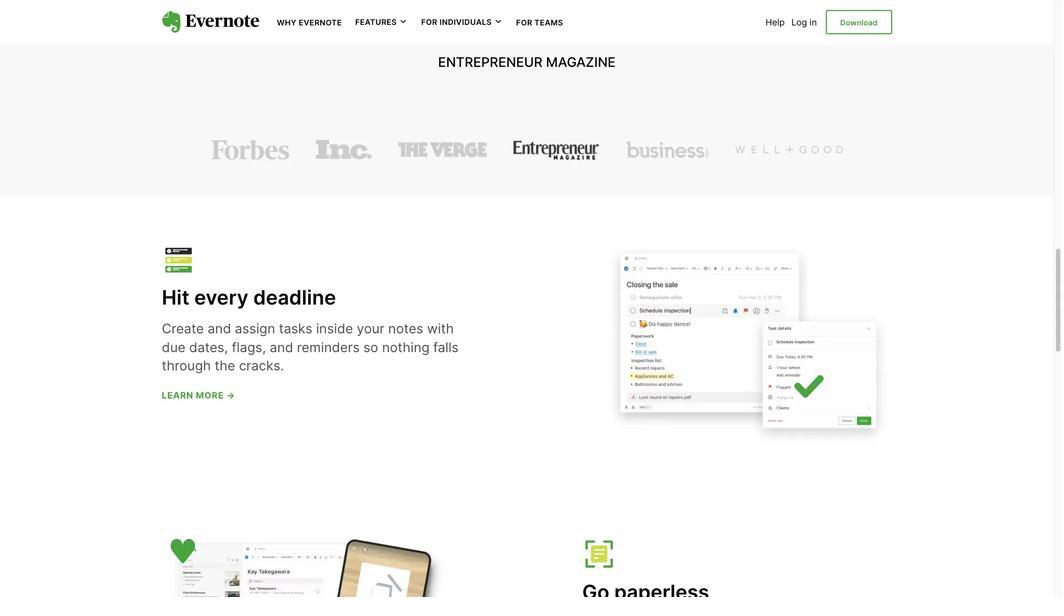 Task type: describe. For each thing, give the bounding box(es) containing it.
1 horizontal spatial and
[[270, 340, 293, 356]]

for for for individuals
[[421, 17, 438, 27]]

learn more → link
[[162, 390, 235, 401]]

learn
[[162, 390, 194, 401]]

log
[[792, 17, 808, 28]]

the verge logo image
[[399, 140, 487, 160]]

magazine
[[546, 54, 616, 70]]

individuals
[[440, 17, 492, 27]]

falls
[[434, 340, 459, 356]]

teams
[[535, 18, 564, 27]]

help link
[[766, 17, 785, 28]]

forbes logo image
[[211, 140, 289, 160]]

entrepreneur
[[438, 54, 543, 70]]

cracks.
[[239, 358, 284, 374]]

→
[[227, 390, 235, 401]]

features button
[[355, 17, 408, 28]]

why evernote
[[277, 18, 342, 27]]

download link
[[826, 10, 893, 34]]

hit every deadline
[[162, 286, 336, 310]]

notes
[[388, 321, 424, 337]]

tasks icon image
[[162, 243, 195, 277]]

nothing
[[382, 340, 430, 356]]

assign
[[235, 321, 275, 337]]

business.com logo image
[[627, 140, 709, 160]]

0 horizontal spatial and
[[208, 321, 231, 337]]

for individuals
[[421, 17, 492, 27]]

create
[[162, 321, 204, 337]]

the
[[215, 358, 235, 374]]

evernote logo image
[[162, 11, 259, 33]]

why
[[277, 18, 297, 27]]

for for for teams
[[516, 18, 533, 27]]

dates,
[[189, 340, 228, 356]]



Task type: vqa. For each thing, say whether or not it's contained in the screenshot.
bottom Evernote Logo
no



Task type: locate. For each thing, give the bounding box(es) containing it.
log in
[[792, 17, 817, 28]]

every
[[194, 286, 249, 310]]

for inside 'button'
[[421, 17, 438, 27]]

for teams
[[516, 18, 564, 27]]

inc logo image
[[316, 140, 372, 160]]

in
[[810, 17, 817, 28]]

document scanning icon image
[[583, 538, 616, 571]]

download
[[841, 18, 878, 27]]

through
[[162, 358, 211, 374]]

help
[[766, 17, 785, 28]]

for teams link
[[516, 17, 564, 28]]

inside
[[316, 321, 353, 337]]

0 vertical spatial and
[[208, 321, 231, 337]]

your
[[357, 321, 385, 337]]

features
[[355, 17, 397, 27]]

entrepreneur magazine
[[438, 54, 616, 70]]

with
[[427, 321, 454, 337]]

so
[[364, 340, 379, 356]]

evernote ui showcasing the tasks feature image
[[605, 231, 893, 459]]

0 horizontal spatial for
[[421, 17, 438, 27]]

and down tasks
[[270, 340, 293, 356]]

create and assign tasks inside your notes with due dates, flags, and reminders so nothing falls through the cracks.
[[162, 321, 459, 374]]

reminders
[[297, 340, 360, 356]]

1 horizontal spatial for
[[516, 18, 533, 27]]

entrepreneur magazine logo image
[[514, 140, 600, 160]]

hit
[[162, 286, 189, 310]]

deadline
[[254, 286, 336, 310]]

for left teams
[[516, 18, 533, 27]]

for
[[421, 17, 438, 27], [516, 18, 533, 27]]

and
[[208, 321, 231, 337], [270, 340, 293, 356]]

why evernote link
[[277, 17, 342, 28]]

for individuals button
[[421, 17, 503, 28]]

for left individuals
[[421, 17, 438, 27]]

and up dates, on the left bottom of page
[[208, 321, 231, 337]]

tasks
[[279, 321, 313, 337]]

flags,
[[232, 340, 266, 356]]

learn more →
[[162, 390, 235, 401]]

1 vertical spatial and
[[270, 340, 293, 356]]

a phone showcasing the document scanning feature of evernote image
[[162, 530, 450, 598]]

well + good logo image
[[735, 140, 844, 160]]

more
[[196, 390, 224, 401]]

log in link
[[792, 17, 817, 28]]

due
[[162, 340, 186, 356]]

evernote
[[299, 18, 342, 27]]



